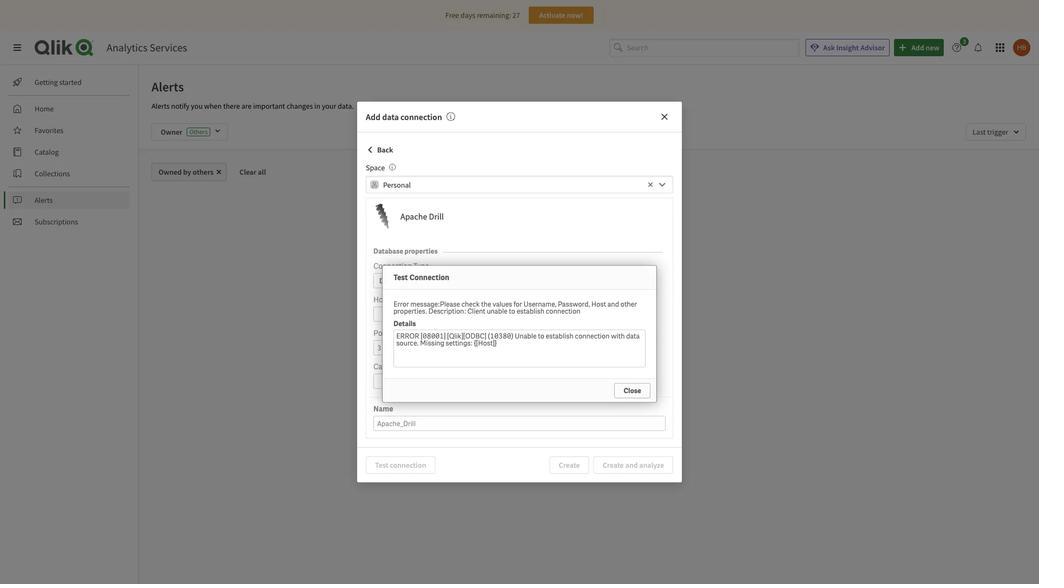 Task type: locate. For each thing, give the bounding box(es) containing it.
days
[[461, 10, 475, 20]]

close sidebar menu image
[[13, 43, 22, 52]]

results
[[577, 282, 602, 293]]

data
[[382, 112, 399, 122]]

your down no
[[565, 297, 579, 306]]

0 horizontal spatial you
[[191, 101, 203, 111]]

0 vertical spatial alerts
[[152, 78, 184, 95]]

looking
[[590, 307, 614, 317]]

1 vertical spatial you
[[565, 307, 577, 317]]

no results found try adjusting your search or filters to find what you are looking for.
[[522, 282, 669, 317]]

activate now!
[[539, 10, 583, 20]]

services
[[150, 41, 187, 54]]

connection
[[401, 112, 442, 122]]

add data connection dialog
[[357, 102, 682, 483]]

your right in
[[322, 101, 336, 111]]

collections
[[35, 169, 70, 179]]

home
[[35, 104, 54, 114]]

when
[[204, 101, 222, 111]]

drill
[[429, 211, 444, 222]]

searchbar element
[[610, 39, 799, 56]]

0 horizontal spatial are
[[242, 101, 252, 111]]

home link
[[9, 100, 130, 117]]

you down no
[[565, 307, 577, 317]]

add
[[366, 112, 381, 122]]

1 vertical spatial are
[[579, 307, 589, 317]]

1 horizontal spatial you
[[565, 307, 577, 317]]

alerts inside navigation pane element
[[35, 195, 53, 205]]

favorites
[[35, 126, 63, 135]]

for.
[[615, 307, 626, 317]]

last trigger image
[[966, 123, 1026, 141]]

collections link
[[9, 165, 130, 182]]

back button
[[366, 141, 393, 159]]

owned by others
[[159, 167, 214, 177]]

adjusting
[[534, 297, 563, 306]]

find
[[639, 297, 651, 306]]

what
[[653, 297, 669, 306]]

are down search
[[579, 307, 589, 317]]

1 horizontal spatial are
[[579, 307, 589, 317]]

0 vertical spatial your
[[322, 101, 336, 111]]

clear all button
[[231, 163, 275, 181]]

alerts notify you when there are important changes in your data.
[[152, 101, 354, 111]]

2 vertical spatial alerts
[[35, 195, 53, 205]]

1 vertical spatial your
[[565, 297, 579, 306]]

analytics
[[107, 41, 148, 54]]

alerts up notify
[[152, 78, 184, 95]]

ask
[[824, 43, 835, 53]]

owned by others button
[[152, 163, 227, 181]]

alerts up subscriptions
[[35, 195, 53, 205]]

1 horizontal spatial your
[[565, 297, 579, 306]]

advisor
[[861, 43, 885, 53]]

are
[[242, 101, 252, 111], [579, 307, 589, 317]]

your
[[322, 101, 336, 111], [565, 297, 579, 306]]

back
[[377, 145, 393, 155]]

apache
[[401, 211, 427, 222]]

alerts left notify
[[152, 101, 170, 111]]

you
[[191, 101, 203, 111], [565, 307, 577, 317]]

alerts
[[152, 78, 184, 95], [152, 101, 170, 111], [35, 195, 53, 205]]

ask insight advisor
[[824, 43, 885, 53]]

data.
[[338, 101, 354, 111]]

1 vertical spatial alerts
[[152, 101, 170, 111]]

all
[[258, 167, 266, 177]]

0 vertical spatial you
[[191, 101, 203, 111]]

analytics services
[[107, 41, 187, 54]]

getting
[[35, 77, 58, 87]]

remaining:
[[477, 10, 511, 20]]

catalog link
[[9, 143, 130, 161]]

filters region
[[139, 115, 1039, 149]]

you left when at the left top of the page
[[191, 101, 203, 111]]

owned
[[159, 167, 182, 177]]

27
[[513, 10, 520, 20]]

apache drill
[[401, 211, 444, 222]]

alerts link
[[9, 192, 130, 209]]

are right the there
[[242, 101, 252, 111]]



Task type: describe. For each thing, give the bounding box(es) containing it.
started
[[59, 77, 82, 87]]

free
[[446, 10, 459, 20]]

getting started
[[35, 77, 82, 87]]

insight
[[837, 43, 859, 53]]

others
[[193, 167, 214, 177]]

there
[[223, 101, 240, 111]]

analytics services element
[[107, 41, 187, 54]]

or
[[603, 297, 610, 306]]

catalog
[[35, 147, 59, 157]]

Search text field
[[627, 39, 799, 56]]

ask insight advisor button
[[806, 39, 890, 56]]

in
[[314, 101, 320, 111]]

important
[[253, 101, 285, 111]]

favorites link
[[9, 122, 130, 139]]

filters
[[611, 297, 629, 306]]

your inside no results found try adjusting your search or filters to find what you are looking for.
[[565, 297, 579, 306]]

navigation pane element
[[0, 69, 138, 235]]

clear
[[240, 167, 257, 177]]

free days remaining: 27
[[446, 10, 520, 20]]

found
[[604, 282, 626, 293]]

0 horizontal spatial your
[[322, 101, 336, 111]]

0 vertical spatial are
[[242, 101, 252, 111]]

clear all
[[240, 167, 266, 177]]

choose the space to which you would like to add this connection. a space allows you to share and control access to items. tooltip
[[385, 163, 396, 173]]

try
[[522, 297, 532, 306]]

getting started link
[[9, 74, 130, 91]]

are inside no results found try adjusting your search or filters to find what you are looking for.
[[579, 307, 589, 317]]

Space text field
[[383, 176, 645, 194]]

by
[[183, 167, 191, 177]]

subscriptions link
[[9, 213, 130, 231]]

now!
[[567, 10, 583, 20]]

activate
[[539, 10, 565, 20]]

activate now! link
[[529, 6, 594, 24]]

subscriptions
[[35, 217, 78, 227]]

you inside no results found try adjusting your search or filters to find what you are looking for.
[[565, 307, 577, 317]]

choose the space to which you would like to add this connection. a space allows you to share and control access to items. image
[[389, 164, 396, 171]]

apache drill image
[[369, 204, 395, 230]]

changes
[[287, 101, 313, 111]]

no
[[565, 282, 575, 293]]

search
[[581, 297, 602, 306]]

notify
[[171, 101, 190, 111]]

space
[[366, 163, 385, 173]]

add data connection
[[366, 112, 442, 122]]

to
[[631, 297, 637, 306]]



Task type: vqa. For each thing, say whether or not it's contained in the screenshot.
the right your
yes



